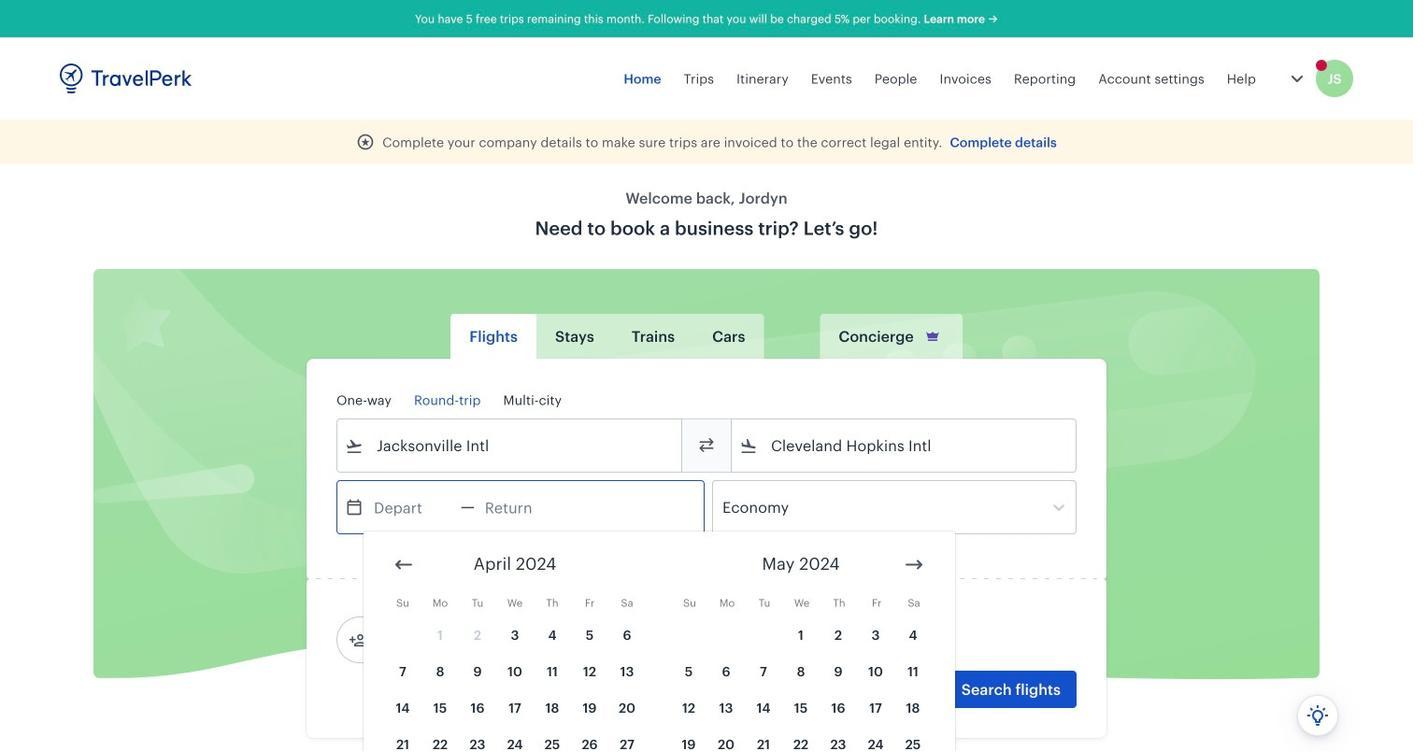 Task type: vqa. For each thing, say whether or not it's contained in the screenshot.
"Choose Friday, May 17, 2024 as your check-out date. It's available." image
no



Task type: locate. For each thing, give the bounding box(es) containing it.
Return text field
[[475, 481, 572, 534]]

To search field
[[758, 431, 1052, 461]]

From search field
[[364, 431, 657, 461]]

Depart text field
[[364, 481, 461, 534]]

Add first traveler search field
[[367, 625, 562, 655]]



Task type: describe. For each thing, give the bounding box(es) containing it.
move backward to switch to the previous month. image
[[393, 554, 415, 576]]

move forward to switch to the next month. image
[[903, 554, 926, 576]]

calendar application
[[364, 532, 1414, 752]]



